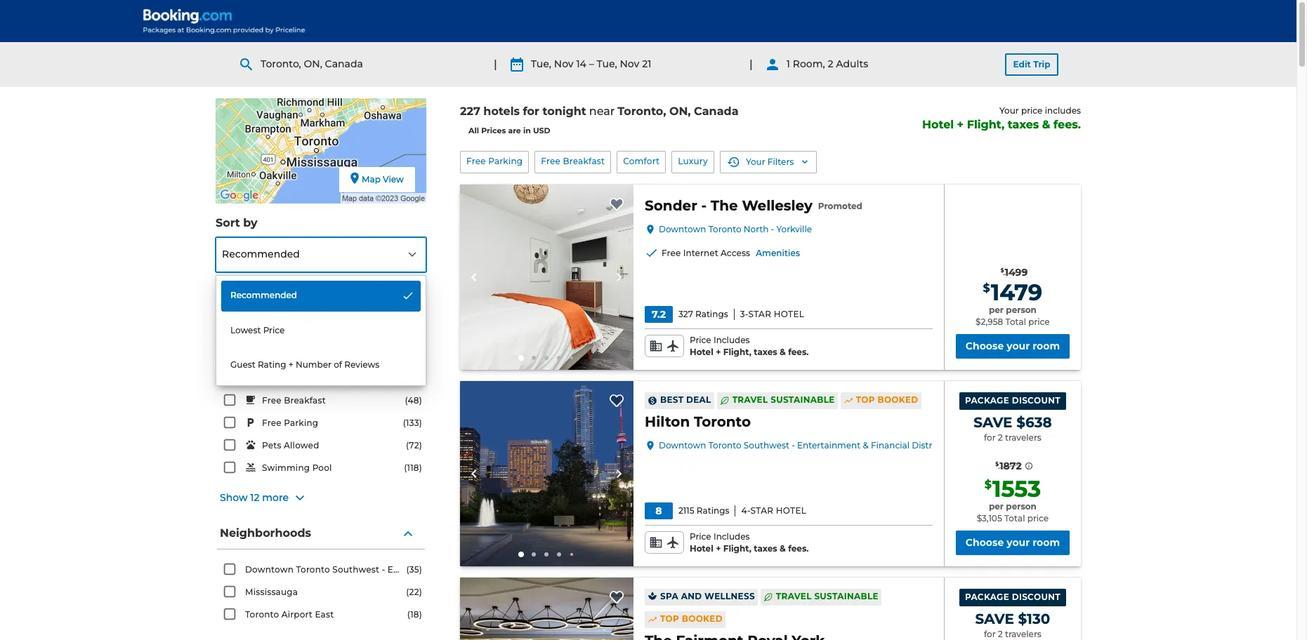 Task type: describe. For each thing, give the bounding box(es) containing it.
- inside the sonder - the wellesley - promoted element
[[702, 197, 707, 214]]

$638
[[1017, 414, 1052, 431]]

pool
[[312, 463, 332, 474]]

top for spa and wellness
[[660, 614, 679, 625]]

price inside list box
[[263, 325, 285, 336]]

1872
[[1000, 460, 1022, 473]]

- right north
[[771, 224, 774, 235]]

hilton
[[645, 414, 690, 431]]

sort by
[[216, 216, 258, 230]]

1 vertical spatial free parking
[[262, 418, 318, 429]]

usd
[[533, 126, 551, 136]]

go to image #5 image for 8
[[571, 553, 574, 556]]

edit
[[1014, 59, 1031, 70]]

map
[[362, 174, 381, 185]]

taxes for for 2 travelers
[[754, 544, 778, 554]]

flight, for 1499
[[723, 347, 752, 358]]

1 vertical spatial downtown toronto southwest - entertainment & financial districts
[[245, 565, 543, 575]]

total inside the $ 1499 $ 1479 per person $2,958 total price
[[1006, 317, 1027, 327]]

free internet access
[[262, 373, 352, 384]]

booked for and
[[682, 614, 723, 625]]

show 12 more
[[220, 492, 289, 505]]

(118)
[[404, 463, 422, 474]]

top booked for and
[[660, 614, 723, 625]]

trip
[[1034, 59, 1051, 70]]

mississauga
[[245, 587, 298, 598]]

wellness
[[705, 592, 755, 602]]

edit trip
[[1014, 59, 1051, 70]]

(35)
[[406, 565, 422, 575]]

prices
[[481, 126, 506, 136]]

hilton toronto
[[645, 414, 751, 431]]

1 horizontal spatial breakfast
[[563, 156, 605, 167]]

the
[[711, 197, 738, 214]]

0 horizontal spatial toronto,
[[261, 58, 301, 70]]

comfort
[[623, 156, 660, 167]]

2 nov from the left
[[620, 58, 640, 70]]

0 vertical spatial districts
[[912, 440, 948, 451]]

1 vertical spatial districts
[[506, 565, 543, 575]]

booked for deal
[[878, 395, 919, 406]]

guest
[[230, 360, 256, 370]]

allowed
[[284, 441, 319, 451]]

1 horizontal spatial on,
[[670, 105, 691, 118]]

fees. inside "your price includes hotel + flight, taxes & fees."
[[1054, 118, 1081, 131]]

ratings for 8
[[697, 506, 730, 516]]

booking.com packages image
[[143, 8, 307, 34]]

227 hotels for tonight near toronto, on, canada
[[460, 105, 739, 118]]

your for 1553
[[1007, 537, 1030, 549]]

0 vertical spatial for
[[523, 105, 540, 118]]

1 vertical spatial canada
[[694, 105, 739, 118]]

0 horizontal spatial canada
[[325, 58, 363, 70]]

| for tue, nov 14 – tue, nov 21
[[494, 57, 497, 71]]

1 vertical spatial entertainment
[[388, 565, 453, 575]]

go to image #3 image for 8
[[545, 553, 549, 557]]

choose your room for 1553
[[966, 537, 1060, 549]]

in
[[523, 126, 531, 136]]

guest rating + number of reviews
[[230, 360, 380, 370]]

sonder
[[645, 197, 698, 214]]

0 horizontal spatial breakfast
[[284, 396, 326, 406]]

per inside $ 1553 per person $3,105 total price
[[989, 502, 1004, 512]]

more
[[262, 492, 289, 505]]

your for 1479
[[1007, 340, 1030, 353]]

includes
[[1045, 105, 1081, 116]]

near
[[589, 105, 615, 118]]

and
[[681, 592, 702, 602]]

price inside the $ 1499 $ 1479 per person $2,958 total price
[[1029, 317, 1050, 327]]

taxes inside "your price includes hotel + flight, taxes & fees."
[[1008, 118, 1039, 131]]

save $638
[[974, 414, 1052, 431]]

toronto airport east
[[245, 610, 334, 620]]

1553
[[993, 476, 1041, 503]]

$ for 1499
[[1001, 267, 1004, 274]]

internet for free internet access amenities
[[683, 248, 719, 258]]

1 horizontal spatial free breakfast
[[541, 156, 605, 167]]

package discount for $130
[[965, 592, 1061, 603]]

2115 ratings
[[679, 506, 730, 516]]

$3,105
[[977, 514, 1002, 524]]

tue, nov 14 – tue, nov 21
[[531, 58, 652, 70]]

downtown for (22)
[[245, 565, 294, 575]]

for 2 travelers for $638
[[984, 433, 1042, 443]]

toronto for mississauga
[[296, 565, 330, 575]]

star for 7.2
[[749, 309, 772, 320]]

1479
[[991, 279, 1043, 306]]

+ inside "your price includes hotel + flight, taxes & fees."
[[957, 118, 964, 131]]

1 vertical spatial toronto,
[[618, 105, 666, 118]]

recommended button
[[216, 237, 426, 273]]

go to image #2 image for 8
[[532, 553, 536, 557]]

travelers for $638
[[1005, 433, 1042, 443]]

(48)
[[405, 396, 422, 406]]

neighborhoods
[[220, 527, 311, 540]]

wellesley
[[742, 197, 813, 214]]

your for your filters
[[746, 157, 766, 167]]

$ 1872
[[996, 460, 1022, 473]]

package for save $638
[[965, 395, 1010, 406]]

save $130
[[976, 611, 1051, 628]]

choose your room button for 1479
[[956, 334, 1070, 359]]

1 horizontal spatial entertainment
[[797, 440, 861, 451]]

for 2 travelers for $130
[[984, 629, 1042, 640]]

sonder - the wellesley
[[645, 197, 813, 214]]

discount for save $130
[[1012, 592, 1061, 603]]

taxes for 1499
[[754, 347, 778, 358]]

$ for 1872
[[996, 461, 999, 468]]

- up the '4-star hotel'
[[792, 440, 795, 451]]

0 vertical spatial parking
[[488, 156, 523, 167]]

21
[[642, 58, 652, 70]]

filters
[[768, 157, 794, 167]]

star for 8
[[751, 506, 774, 516]]

toronto for free internet access
[[709, 224, 742, 235]]

are
[[508, 126, 521, 136]]

go to image #4 image for 7.2
[[558, 356, 562, 360]]

$ left 1479
[[983, 282, 991, 295]]

sort
[[216, 216, 240, 230]]

–
[[589, 58, 594, 70]]

sustainable for spa and wellness
[[815, 592, 879, 602]]

your price includes hotel + flight, taxes & fees.
[[923, 105, 1081, 131]]

all
[[469, 126, 479, 136]]

lowest price
[[230, 325, 285, 336]]

image 1 of 20 image
[[460, 185, 634, 370]]

travel for best deal
[[733, 395, 768, 406]]

3-
[[740, 309, 749, 320]]

east
[[315, 610, 334, 620]]

0 vertical spatial free parking
[[467, 156, 523, 167]]

toronto for downtown toronto southwest - entertainment & financial districts
[[694, 414, 751, 431]]

north
[[744, 224, 769, 235]]

0 vertical spatial amenities
[[756, 248, 800, 258]]

per inside the $ 1499 $ 1479 per person $2,958 total price
[[989, 305, 1004, 316]]

spa
[[660, 592, 679, 602]]

lowest
[[230, 325, 261, 336]]

pets
[[262, 441, 282, 451]]

- left (35)
[[382, 565, 385, 575]]

& inside "your price includes hotel + flight, taxes & fees."
[[1043, 118, 1051, 131]]

hotel inside "your price includes hotel + flight, taxes & fees."
[[923, 118, 954, 131]]

go to image #1 image for 8
[[519, 552, 524, 558]]

travelers for $130
[[1005, 629, 1042, 640]]

choose for 1553
[[966, 537, 1004, 549]]

(216)
[[403, 373, 422, 384]]

0 horizontal spatial financial
[[464, 565, 504, 575]]

1
[[787, 58, 790, 70]]

1 horizontal spatial southwest
[[744, 440, 790, 451]]

price includes hotel + flight, taxes & fees. for 8
[[690, 532, 809, 554]]

0 horizontal spatial parking
[[284, 418, 318, 429]]

best
[[660, 395, 684, 406]]

show 12 more button
[[220, 490, 422, 507]]

number
[[296, 360, 332, 370]]

photo carousel region for spa
[[460, 578, 634, 641]]

luxury
[[678, 156, 708, 167]]

12
[[250, 492, 260, 505]]

ratings for 7.2
[[696, 309, 728, 320]]

recommended for the recommended dropdown button
[[222, 248, 300, 261]]

go to image #1 image for 7.2
[[519, 355, 524, 361]]

save for save $638
[[974, 414, 1013, 431]]



Task type: vqa. For each thing, say whether or not it's contained in the screenshot.
Image 1 of 20
yes



Task type: locate. For each thing, give the bounding box(es) containing it.
swimming
[[262, 463, 310, 474]]

price left "includes"
[[1022, 105, 1043, 116]]

go to image #1 image
[[519, 355, 524, 361], [519, 552, 524, 558]]

2 package from the top
[[965, 592, 1010, 603]]

1 tue, from the left
[[531, 58, 552, 70]]

best deal
[[660, 395, 711, 406]]

top
[[856, 395, 875, 406], [660, 614, 679, 625]]

nov left 21
[[620, 58, 640, 70]]

includes for 7.2
[[714, 335, 750, 346]]

for 2 travelers down save $638
[[984, 433, 1042, 443]]

total right $3,105
[[1005, 514, 1025, 524]]

internet for free internet access
[[284, 373, 320, 384]]

1 your from the top
[[1007, 340, 1030, 353]]

neighborhoods button
[[217, 519, 425, 550]]

price includes hotel + flight, taxes & fees. down 3-
[[690, 335, 809, 358]]

$ 1499 $ 1479 per person $2,958 total price
[[976, 266, 1050, 327]]

star right 2115 ratings
[[751, 506, 774, 516]]

1 vertical spatial choose
[[966, 537, 1004, 549]]

of
[[334, 360, 342, 370]]

includes down 4-
[[714, 532, 750, 543]]

1 vertical spatial choose your room button
[[956, 531, 1070, 556]]

2115
[[679, 506, 695, 516]]

0 vertical spatial travel sustainable
[[733, 395, 835, 406]]

| for 1 room, 2 adults
[[750, 57, 753, 71]]

fees. down "includes"
[[1054, 118, 1081, 131]]

yorkville
[[777, 224, 812, 235]]

recommended inside the recommended dropdown button
[[222, 248, 300, 261]]

travel sustainable for best deal
[[733, 395, 835, 406]]

travel sustainable for spa and wellness
[[776, 592, 879, 602]]

2 right room,
[[828, 58, 834, 70]]

room for 1553
[[1033, 537, 1060, 549]]

0 vertical spatial for 2 travelers
[[984, 433, 1042, 443]]

recommended up lowest price
[[230, 290, 297, 301]]

2 price includes hotel + flight, taxes & fees. from the top
[[690, 532, 809, 554]]

your for your price includes hotel + flight, taxes & fees.
[[1000, 105, 1019, 116]]

price includes hotel + flight, taxes & fees.
[[690, 335, 809, 358], [690, 532, 809, 554]]

3 photo carousel region from the top
[[460, 578, 634, 641]]

1 horizontal spatial districts
[[912, 440, 948, 451]]

downtown down sonder
[[659, 224, 706, 235]]

price down 327 ratings
[[690, 335, 712, 346]]

go to image #5 image
[[571, 357, 574, 360], [571, 553, 574, 556]]

go to image #2 image for 7.2
[[532, 356, 536, 360]]

1 vertical spatial for 2 travelers
[[984, 629, 1042, 640]]

toronto down deal
[[694, 414, 751, 431]]

2 vertical spatial downtown
[[245, 565, 294, 575]]

|
[[494, 57, 497, 71], [750, 57, 753, 71]]

0 horizontal spatial amenities
[[220, 335, 280, 348]]

for 2 travelers down the 'save $130'
[[984, 629, 1042, 640]]

1 vertical spatial financial
[[464, 565, 504, 575]]

view
[[383, 174, 404, 185]]

1 go to image #1 image from the top
[[519, 355, 524, 361]]

0 vertical spatial southwest
[[744, 440, 790, 451]]

2 down the 'save $130'
[[998, 629, 1003, 640]]

on,
[[304, 58, 322, 70], [670, 105, 691, 118]]

$2,958
[[976, 317, 1004, 327]]

adults
[[836, 58, 869, 70]]

-
[[702, 197, 707, 214], [771, 224, 774, 235], [792, 440, 795, 451], [382, 565, 385, 575]]

choose
[[966, 340, 1004, 353], [966, 537, 1004, 549]]

1 vertical spatial internet
[[284, 373, 320, 384]]

0 vertical spatial 2
[[828, 58, 834, 70]]

go to image #3 image for 7.2
[[545, 356, 549, 360]]

spa and wellness
[[660, 592, 755, 602]]

choose your room for 1479
[[966, 340, 1060, 353]]

hotel
[[923, 118, 954, 131], [774, 309, 805, 320], [690, 347, 714, 358], [776, 506, 807, 516], [690, 544, 714, 554]]

free parking down prices
[[467, 156, 523, 167]]

amenities up guest
[[220, 335, 280, 348]]

0 vertical spatial choose
[[966, 340, 1004, 353]]

discount up $130
[[1012, 592, 1061, 603]]

0 horizontal spatial top
[[660, 614, 679, 625]]

person inside the $ 1499 $ 1479 per person $2,958 total price
[[1006, 305, 1037, 316]]

fees. down the '4-star hotel'
[[788, 544, 809, 554]]

1 go to image #2 image from the top
[[532, 356, 536, 360]]

downtown toronto southwest - entertainment & financial districts
[[659, 440, 948, 451], [245, 565, 543, 575]]

1 horizontal spatial access
[[721, 248, 751, 258]]

1 vertical spatial go to image #5 image
[[571, 553, 574, 556]]

1 vertical spatial travel
[[776, 592, 812, 602]]

1 horizontal spatial financial
[[871, 440, 910, 451]]

go to image #4 image
[[558, 356, 562, 360], [558, 553, 562, 557]]

1 photo carousel region from the top
[[460, 185, 634, 370]]

breakfast down 227 hotels for tonight near toronto, on, canada
[[563, 156, 605, 167]]

1 horizontal spatial nov
[[620, 58, 640, 70]]

2 photo carousel region from the top
[[460, 381, 634, 567]]

0 vertical spatial total
[[1006, 317, 1027, 327]]

0 vertical spatial go to image #3 image
[[545, 356, 549, 360]]

1 vertical spatial total
[[1005, 514, 1025, 524]]

star right 327 ratings
[[749, 309, 772, 320]]

choose down $2,958
[[966, 340, 1004, 353]]

0 vertical spatial breakfast
[[563, 156, 605, 167]]

$ inside $ 1553 per person $3,105 total price
[[985, 479, 992, 492]]

2 go to image #2 image from the top
[[532, 553, 536, 557]]

for for save $130
[[984, 629, 996, 640]]

price right lowest
[[263, 325, 285, 336]]

your filters
[[746, 157, 794, 167]]

expand image
[[800, 157, 811, 168]]

1 horizontal spatial your
[[1000, 105, 1019, 116]]

1 package from the top
[[965, 395, 1010, 406]]

nov left 14
[[554, 58, 574, 70]]

go to image #4 image for 8
[[558, 553, 562, 557]]

package discount for $638
[[965, 395, 1061, 406]]

breakfast down free internet access in the bottom left of the page
[[284, 396, 326, 406]]

parking up allowed
[[284, 418, 318, 429]]

1 vertical spatial sustainable
[[815, 592, 879, 602]]

the fairmont royal york element
[[645, 631, 825, 641]]

1 horizontal spatial travel
[[776, 592, 812, 602]]

- left the the
[[702, 197, 707, 214]]

free internet access amenities
[[662, 248, 800, 258]]

fees. down 3-star hotel
[[788, 347, 809, 358]]

0 vertical spatial star
[[749, 309, 772, 320]]

fees. for for 2 travelers
[[788, 544, 809, 554]]

1 vertical spatial package discount
[[965, 592, 1061, 603]]

person inside $ 1553 per person $3,105 total price
[[1006, 502, 1037, 512]]

toronto down the the
[[709, 224, 742, 235]]

access down downtown toronto north - yorkville
[[721, 248, 751, 258]]

2 room from the top
[[1033, 537, 1060, 549]]

1 horizontal spatial booked
[[878, 395, 919, 406]]

internet down the guest rating + number of reviews
[[284, 373, 320, 384]]

nov
[[554, 58, 574, 70], [620, 58, 640, 70]]

3-star hotel
[[740, 309, 805, 320]]

property building image
[[460, 381, 634, 567]]

choose down $3,105
[[966, 537, 1004, 549]]

price includes hotel + flight, taxes & fees. down 4-
[[690, 532, 809, 554]]

price
[[1022, 105, 1043, 116], [1029, 317, 1050, 327], [1028, 514, 1049, 524]]

package up save $638
[[965, 395, 1010, 406]]

0 vertical spatial photo carousel region
[[460, 185, 634, 370]]

1 go to image #5 image from the top
[[571, 357, 574, 360]]

price inside "your price includes hotel + flight, taxes & fees."
[[1022, 105, 1043, 116]]

1 vertical spatial downtown
[[659, 440, 706, 451]]

list box containing recommended
[[216, 275, 426, 386]]

travelers down save $638
[[1005, 433, 1042, 443]]

fees. for 1499
[[788, 347, 809, 358]]

2 go to image #3 image from the top
[[545, 553, 549, 557]]

1 vertical spatial price includes hotel + flight, taxes & fees.
[[690, 532, 809, 554]]

top booked
[[856, 395, 919, 406], [660, 614, 723, 625]]

choose your room
[[966, 340, 1060, 353], [966, 537, 1060, 549]]

sustainable for best deal
[[771, 395, 835, 406]]

2 go to image #5 image from the top
[[571, 553, 574, 556]]

discount for save $638
[[1012, 395, 1061, 406]]

1 vertical spatial taxes
[[754, 347, 778, 358]]

toronto down mississauga
[[245, 610, 279, 620]]

0 vertical spatial price includes hotel + flight, taxes & fees.
[[690, 335, 809, 358]]

total right $2,958
[[1006, 317, 1027, 327]]

taxes down the '4-star hotel'
[[754, 544, 778, 554]]

2 travelers from the top
[[1005, 629, 1042, 640]]

travel right deal
[[733, 395, 768, 406]]

your left filters
[[746, 157, 766, 167]]

total inside $ 1553 per person $3,105 total price
[[1005, 514, 1025, 524]]

southwest up the '4-star hotel'
[[744, 440, 790, 451]]

0 horizontal spatial internet
[[284, 373, 320, 384]]

access down of
[[322, 373, 352, 384]]

1 vertical spatial room
[[1033, 537, 1060, 549]]

2 package discount from the top
[[965, 592, 1061, 603]]

for down save $638
[[984, 433, 996, 443]]

ratings right 2115 on the bottom right of page
[[697, 506, 730, 516]]

downtown for amenities
[[659, 224, 706, 235]]

downtown
[[659, 224, 706, 235], [659, 440, 706, 451], [245, 565, 294, 575]]

1 horizontal spatial internet
[[683, 248, 719, 258]]

2 vertical spatial taxes
[[754, 544, 778, 554]]

1 choose from the top
[[966, 340, 1004, 353]]

+ inside list box
[[289, 360, 294, 370]]

0 vertical spatial package discount
[[965, 395, 1061, 406]]

227
[[460, 105, 480, 118]]

2 vertical spatial 2
[[998, 629, 1003, 640]]

1 per from the top
[[989, 305, 1004, 316]]

choose your room down $2,958
[[966, 340, 1060, 353]]

photo carousel region for hilton
[[460, 381, 634, 567]]

1 go to image #4 image from the top
[[558, 356, 562, 360]]

for up in
[[523, 105, 540, 118]]

swimming pool
[[262, 463, 332, 474]]

save left $130
[[976, 611, 1014, 628]]

1499
[[1005, 266, 1028, 279]]

amenities
[[756, 248, 800, 258], [220, 335, 280, 348]]

2 go to image #1 image from the top
[[519, 552, 524, 558]]

0 vertical spatial top
[[856, 395, 875, 406]]

$ left 1499
[[1001, 267, 1004, 274]]

room down the $ 1499 $ 1479 per person $2,958 total price
[[1033, 340, 1060, 353]]

includes down 3-
[[714, 335, 750, 346]]

tue, right –
[[597, 58, 617, 70]]

8
[[656, 505, 662, 518]]

your inside button
[[746, 157, 766, 167]]

0 horizontal spatial districts
[[506, 565, 543, 575]]

2 vertical spatial photo carousel region
[[460, 578, 634, 641]]

ratings
[[696, 309, 728, 320], [697, 506, 730, 516]]

choose your room down $3,105
[[966, 537, 1060, 549]]

recommended for list box containing recommended
[[230, 290, 297, 301]]

discount up $638
[[1012, 395, 1061, 406]]

parking
[[488, 156, 523, 167], [284, 418, 318, 429]]

show
[[220, 492, 248, 505]]

per up $3,105
[[989, 502, 1004, 512]]

taxes down edit
[[1008, 118, 1039, 131]]

price down 2115 ratings
[[690, 532, 712, 543]]

1 horizontal spatial parking
[[488, 156, 523, 167]]

1 horizontal spatial free parking
[[467, 156, 523, 167]]

includes for 8
[[714, 532, 750, 543]]

choose your room button down $2,958
[[956, 334, 1070, 359]]

&
[[1043, 118, 1051, 131], [780, 347, 786, 358], [863, 440, 869, 451], [780, 544, 786, 554], [455, 565, 461, 575]]

1 vertical spatial choose your room
[[966, 537, 1060, 549]]

reviews
[[344, 360, 380, 370]]

package discount
[[965, 395, 1061, 406], [965, 592, 1061, 603]]

$ 1553 per person $3,105 total price
[[977, 476, 1049, 524]]

| up the hotels
[[494, 57, 497, 71]]

go to image #5 image for 7.2
[[571, 357, 574, 360]]

ratings right 327
[[696, 309, 728, 320]]

for for save $638
[[984, 433, 996, 443]]

327 ratings
[[679, 309, 728, 320]]

0 vertical spatial travelers
[[1005, 433, 1042, 443]]

toronto,
[[261, 58, 301, 70], [618, 105, 666, 118]]

toronto down hilton toronto
[[709, 440, 742, 451]]

1 choose your room from the top
[[966, 340, 1060, 353]]

1 horizontal spatial downtown toronto southwest - entertainment & financial districts
[[659, 440, 948, 451]]

airport
[[282, 610, 313, 620]]

sustainable
[[771, 395, 835, 406], [815, 592, 879, 602]]

travelers down the 'save $130'
[[1005, 629, 1042, 640]]

$ inside $ 1872
[[996, 461, 999, 468]]

canada
[[325, 58, 363, 70], [694, 105, 739, 118]]

recommended inside list box
[[230, 290, 297, 301]]

2 choose your room from the top
[[966, 537, 1060, 549]]

tue, left 14
[[531, 58, 552, 70]]

0 horizontal spatial booked
[[682, 614, 723, 625]]

your down the $ 1499 $ 1479 per person $2,958 total price
[[1007, 340, 1030, 353]]

your
[[1007, 340, 1030, 353], [1007, 537, 1030, 549]]

0 vertical spatial financial
[[871, 440, 910, 451]]

1 | from the left
[[494, 57, 497, 71]]

room down $ 1553 per person $3,105 total price
[[1033, 537, 1060, 549]]

downtown down hilton at the bottom
[[659, 440, 706, 451]]

per up $2,958
[[989, 305, 1004, 316]]

free breakfast
[[541, 156, 605, 167], [262, 396, 326, 406]]

go to image #2 image
[[532, 356, 536, 360], [532, 553, 536, 557]]

14
[[576, 58, 587, 70]]

2 vertical spatial for
[[984, 629, 996, 640]]

access for free internet access amenities
[[721, 248, 751, 258]]

amenities button
[[217, 327, 425, 358]]

save left $638
[[974, 414, 1013, 431]]

1 vertical spatial on,
[[670, 105, 691, 118]]

1 discount from the top
[[1012, 395, 1061, 406]]

travel for spa and wellness
[[776, 592, 812, 602]]

2 vertical spatial price
[[1028, 514, 1049, 524]]

breakfast
[[563, 156, 605, 167], [284, 396, 326, 406]]

2 down save $638
[[998, 433, 1003, 443]]

free breakfast down free internet access in the bottom left of the page
[[262, 396, 326, 406]]

1 for 2 travelers from the top
[[984, 433, 1042, 443]]

for
[[523, 105, 540, 118], [984, 433, 996, 443], [984, 629, 996, 640]]

internet down downtown toronto north - yorkville
[[683, 248, 719, 258]]

1 vertical spatial southwest
[[333, 565, 380, 575]]

your inside "your price includes hotel + flight, taxes & fees."
[[1000, 105, 1019, 116]]

flight, inside "your price includes hotel + flight, taxes & fees."
[[967, 118, 1005, 131]]

all prices are in usd
[[469, 126, 551, 136]]

parking down the all prices are in usd
[[488, 156, 523, 167]]

choose your room button down $3,105
[[956, 531, 1070, 556]]

0 vertical spatial access
[[721, 248, 751, 258]]

room,
[[793, 58, 825, 70]]

1 room, 2 adults
[[787, 58, 869, 70]]

taxes down 3-star hotel
[[754, 347, 778, 358]]

0 vertical spatial downtown toronto southwest - entertainment & financial districts
[[659, 440, 948, 451]]

rating
[[258, 360, 286, 370]]

0 horizontal spatial travel
[[733, 395, 768, 406]]

package discount up the 'save $130'
[[965, 592, 1061, 603]]

1 vertical spatial your
[[1007, 537, 1030, 549]]

top for best deal
[[856, 395, 875, 406]]

choose your room button for 1553
[[956, 531, 1070, 556]]

1 choose your room button from the top
[[956, 334, 1070, 359]]

2 | from the left
[[750, 57, 753, 71]]

1 vertical spatial access
[[322, 373, 352, 384]]

0 vertical spatial choose your room
[[966, 340, 1060, 353]]

$ for 1553
[[985, 479, 992, 492]]

pets allowed
[[262, 441, 319, 451]]

deal
[[686, 395, 711, 406]]

$ left 1553
[[985, 479, 992, 492]]

0 vertical spatial downtown
[[659, 224, 706, 235]]

toronto down neighborhoods dropdown button
[[296, 565, 330, 575]]

0 vertical spatial booked
[[878, 395, 919, 406]]

2 choose your room button from the top
[[956, 531, 1070, 556]]

free parking up pets allowed
[[262, 418, 318, 429]]

room for 1479
[[1033, 340, 1060, 353]]

0 horizontal spatial southwest
[[333, 565, 380, 575]]

1 vertical spatial go to image #1 image
[[519, 552, 524, 558]]

southwest down neighborhoods dropdown button
[[333, 565, 380, 575]]

includes
[[714, 335, 750, 346], [714, 532, 750, 543]]

recommended down by
[[222, 248, 300, 261]]

0 vertical spatial includes
[[714, 335, 750, 346]]

package discount up save $638
[[965, 395, 1061, 406]]

2 choose from the top
[[966, 537, 1004, 549]]

2 for save $638
[[998, 433, 1003, 443]]

sonder - the wellesley - promoted element
[[645, 196, 863, 216]]

1 package discount from the top
[[965, 395, 1061, 406]]

price down 1553
[[1028, 514, 1049, 524]]

amenities inside dropdown button
[[220, 335, 280, 348]]

1 vertical spatial your
[[746, 157, 766, 167]]

tue,
[[531, 58, 552, 70], [597, 58, 617, 70]]

2 your from the top
[[1007, 537, 1030, 549]]

1 price includes hotel + flight, taxes & fees. from the top
[[690, 335, 809, 358]]

price inside $ 1553 per person $3,105 total price
[[1028, 514, 1049, 524]]

0 horizontal spatial on,
[[304, 58, 322, 70]]

0 vertical spatial internet
[[683, 248, 719, 258]]

list box
[[216, 275, 426, 386]]

hilton toronto element
[[645, 412, 751, 432]]

by
[[243, 216, 258, 230]]

person
[[1006, 305, 1037, 316], [1006, 502, 1037, 512]]

total
[[1006, 317, 1027, 327], [1005, 514, 1025, 524]]

0 vertical spatial toronto,
[[261, 58, 301, 70]]

go to image #3 image
[[545, 356, 549, 360], [545, 553, 549, 557]]

person down 1872
[[1006, 502, 1037, 512]]

1 person from the top
[[1006, 305, 1037, 316]]

access for free internet access
[[322, 373, 352, 384]]

327
[[679, 309, 693, 320]]

choose for 1479
[[966, 340, 1004, 353]]

1 vertical spatial go to image #3 image
[[545, 553, 549, 557]]

1 vertical spatial price
[[1029, 317, 1050, 327]]

tonight
[[543, 105, 587, 118]]

map view
[[362, 174, 404, 185]]

free breakfast down usd
[[541, 156, 605, 167]]

2 includes from the top
[[714, 532, 750, 543]]

travel right wellness
[[776, 592, 812, 602]]

0 vertical spatial ratings
[[696, 309, 728, 320]]

0 horizontal spatial free breakfast
[[262, 396, 326, 406]]

1 vertical spatial breakfast
[[284, 396, 326, 406]]

1 vertical spatial star
[[751, 506, 774, 516]]

photo carousel region
[[460, 185, 634, 370], [460, 381, 634, 567], [460, 578, 634, 641]]

your down edit
[[1000, 105, 1019, 116]]

your down $ 1553 per person $3,105 total price
[[1007, 537, 1030, 549]]

price includes hotel + flight, taxes & fees. for 7.2
[[690, 335, 809, 358]]

package for save $130
[[965, 592, 1010, 603]]

top booked for deal
[[856, 395, 919, 406]]

package up the 'save $130'
[[965, 592, 1010, 603]]

1 vertical spatial includes
[[714, 532, 750, 543]]

free
[[467, 156, 486, 167], [541, 156, 561, 167], [662, 248, 681, 258], [262, 373, 282, 384], [262, 396, 282, 406], [262, 418, 282, 429]]

1 vertical spatial for
[[984, 433, 996, 443]]

2 go to image #4 image from the top
[[558, 553, 562, 557]]

price for 7.2
[[690, 335, 712, 346]]

districts
[[912, 440, 948, 451], [506, 565, 543, 575]]

1 nov from the left
[[554, 58, 574, 70]]

amenities down yorkville
[[756, 248, 800, 258]]

2 for 2 travelers from the top
[[984, 629, 1042, 640]]

(72)
[[406, 441, 422, 451]]

2 vertical spatial fees.
[[788, 544, 809, 554]]

person down 1499
[[1006, 305, 1037, 316]]

1 vertical spatial ratings
[[697, 506, 730, 516]]

1 go to image #3 image from the top
[[545, 356, 549, 360]]

2 tue, from the left
[[597, 58, 617, 70]]

0 vertical spatial on,
[[304, 58, 322, 70]]

(22)
[[406, 587, 422, 598]]

1 horizontal spatial tue,
[[597, 58, 617, 70]]

2 per from the top
[[989, 502, 1004, 512]]

toronto, on, canada
[[261, 58, 363, 70]]

1 includes from the top
[[714, 335, 750, 346]]

save for save $130
[[976, 611, 1014, 628]]

(18)
[[407, 610, 422, 620]]

0 horizontal spatial top booked
[[660, 614, 723, 625]]

downtown toronto north - yorkville
[[659, 224, 812, 235]]

for down the 'save $130'
[[984, 629, 996, 640]]

1 vertical spatial top booked
[[660, 614, 723, 625]]

1 travelers from the top
[[1005, 433, 1042, 443]]

1 room from the top
[[1033, 340, 1060, 353]]

2 for save $130
[[998, 629, 1003, 640]]

2 person from the top
[[1006, 502, 1037, 512]]

1 vertical spatial person
[[1006, 502, 1037, 512]]

1 vertical spatial free breakfast
[[262, 396, 326, 406]]

price down 1479
[[1029, 317, 1050, 327]]

| left 1
[[750, 57, 753, 71]]

1 horizontal spatial top
[[856, 395, 875, 406]]

$ left 1872
[[996, 461, 999, 468]]

downtown up mississauga
[[245, 565, 294, 575]]

price for 8
[[690, 532, 712, 543]]

7.2
[[652, 309, 666, 321]]

flight, for for 2 travelers
[[723, 544, 752, 554]]

room
[[1033, 340, 1060, 353], [1033, 537, 1060, 549]]

2 discount from the top
[[1012, 592, 1061, 603]]



